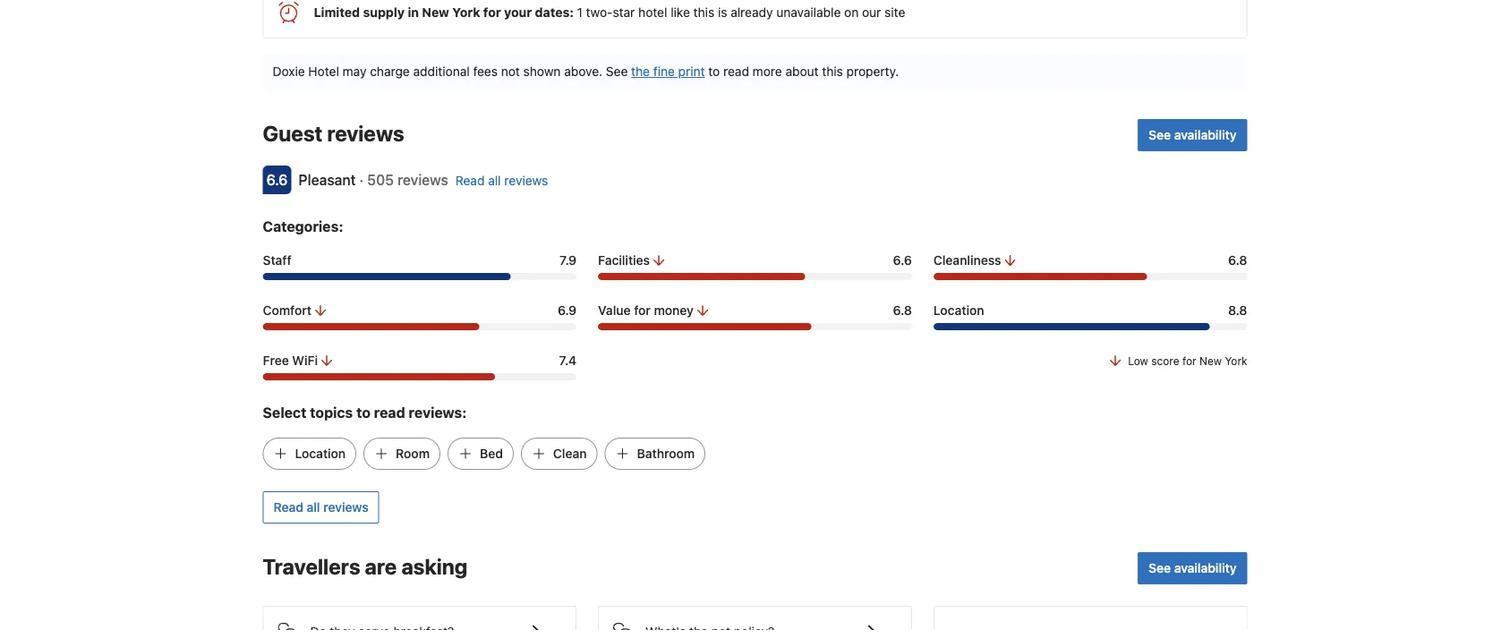 Task type: locate. For each thing, give the bounding box(es) containing it.
1 vertical spatial availability
[[1174, 561, 1237, 575]]

0 horizontal spatial location
[[295, 446, 346, 461]]

6.6
[[266, 171, 288, 188], [893, 253, 912, 267]]

see availability
[[1149, 127, 1237, 142], [1149, 561, 1237, 575]]

for right value
[[634, 303, 651, 318]]

reviews
[[327, 121, 404, 146], [397, 171, 448, 188], [504, 173, 548, 188], [323, 500, 369, 515]]

guest
[[263, 121, 323, 146]]

read all reviews
[[455, 173, 548, 188], [273, 500, 369, 515]]

all
[[488, 173, 501, 188], [307, 500, 320, 515]]

6.9
[[558, 303, 577, 318]]

location 8.8 meter
[[933, 323, 1247, 330]]

clean
[[553, 446, 587, 461]]

york down 8.8
[[1225, 354, 1247, 367]]

1 vertical spatial 6.8
[[893, 303, 912, 318]]

read right 505
[[455, 173, 485, 188]]

1 horizontal spatial this
[[822, 64, 843, 79]]

0 vertical spatial all
[[488, 173, 501, 188]]

staff
[[263, 253, 292, 267]]

all inside read all reviews button
[[307, 500, 320, 515]]

0 horizontal spatial 6.8
[[893, 303, 912, 318]]

0 vertical spatial read
[[455, 173, 485, 188]]

for
[[483, 5, 501, 20], [634, 303, 651, 318], [1182, 354, 1196, 367]]

hotel
[[308, 64, 339, 79]]

read left more
[[723, 64, 749, 79]]

0 horizontal spatial york
[[452, 5, 480, 20]]

facilities
[[598, 253, 650, 267]]

to
[[708, 64, 720, 79], [356, 404, 370, 421]]

0 horizontal spatial read
[[273, 500, 303, 515]]

new
[[422, 5, 449, 20], [1199, 354, 1222, 367]]

free wifi 7.4 meter
[[263, 373, 577, 380]]

for right score
[[1182, 354, 1196, 367]]

6.8 for value for money
[[893, 303, 912, 318]]

0 vertical spatial availability
[[1174, 127, 1237, 142]]

more
[[752, 64, 782, 79]]

read all reviews inside read all reviews button
[[273, 500, 369, 515]]

0 horizontal spatial new
[[422, 5, 449, 20]]

location
[[933, 303, 984, 318], [295, 446, 346, 461]]

1 availability from the top
[[1174, 127, 1237, 142]]

6.6 left cleanliness
[[893, 253, 912, 267]]

1 see availability from the top
[[1149, 127, 1237, 142]]

1 vertical spatial read
[[273, 500, 303, 515]]

1 vertical spatial to
[[356, 404, 370, 421]]

1 vertical spatial see availability button
[[1138, 552, 1247, 584]]

2 horizontal spatial for
[[1182, 354, 1196, 367]]

limited
[[314, 5, 360, 20]]

2 see availability button from the top
[[1138, 552, 1247, 584]]

reviews:
[[409, 404, 467, 421]]

1 vertical spatial for
[[634, 303, 651, 318]]

1 horizontal spatial read all reviews
[[455, 173, 548, 188]]

1 horizontal spatial 6.8
[[1228, 253, 1247, 267]]

0 horizontal spatial 6.6
[[266, 171, 288, 188]]

this right about
[[822, 64, 843, 79]]

1 horizontal spatial 6.6
[[893, 253, 912, 267]]

1 vertical spatial location
[[295, 446, 346, 461]]

this left the is
[[693, 5, 714, 20]]

0 horizontal spatial all
[[307, 500, 320, 515]]

read down free wifi 7.4 meter
[[374, 404, 405, 421]]

2 availability from the top
[[1174, 561, 1237, 575]]

value
[[598, 303, 631, 318]]

new right score
[[1199, 354, 1222, 367]]

wifi
[[292, 353, 318, 368]]

select topics to read reviews:
[[263, 404, 467, 421]]

1 vertical spatial see availability
[[1149, 561, 1237, 575]]

like
[[671, 5, 690, 20]]

about
[[785, 64, 819, 79]]

0 vertical spatial new
[[422, 5, 449, 20]]

limited supply in new york for your dates: 1 two-star hotel like this is already unavailable on our site
[[314, 5, 905, 20]]

bathroom
[[637, 446, 695, 461]]

1 see availability button from the top
[[1138, 119, 1247, 151]]

0 vertical spatial see availability button
[[1138, 119, 1247, 151]]

1 vertical spatial read all reviews
[[273, 500, 369, 515]]

charge
[[370, 64, 410, 79]]

see availability button
[[1138, 119, 1247, 151], [1138, 552, 1247, 584]]

505
[[367, 171, 394, 188]]

new for for
[[1199, 354, 1222, 367]]

2 see availability from the top
[[1149, 561, 1237, 575]]

1 horizontal spatial all
[[488, 173, 501, 188]]

0 vertical spatial this
[[693, 5, 714, 20]]

0 vertical spatial see availability
[[1149, 127, 1237, 142]]

availability for travellers are asking
[[1174, 561, 1237, 575]]

0 vertical spatial 6.6
[[266, 171, 288, 188]]

scored 6.6 element
[[263, 165, 291, 194]]

star
[[613, 5, 635, 20]]

rated pleasant element
[[299, 171, 356, 188]]

select
[[263, 404, 307, 421]]

7.9
[[559, 253, 577, 267]]

doxie
[[273, 64, 305, 79]]

1 vertical spatial this
[[822, 64, 843, 79]]

read up 'travellers'
[[273, 500, 303, 515]]

2 vertical spatial see
[[1149, 561, 1171, 575]]

are
[[365, 554, 397, 579]]

1 vertical spatial read
[[374, 404, 405, 421]]

0 horizontal spatial read all reviews
[[273, 500, 369, 515]]

new right in
[[422, 5, 449, 20]]

availability for guest reviews
[[1174, 127, 1237, 142]]

read
[[723, 64, 749, 79], [374, 404, 405, 421]]

2 vertical spatial for
[[1182, 354, 1196, 367]]

0 vertical spatial to
[[708, 64, 720, 79]]

0 vertical spatial read all reviews
[[455, 173, 548, 188]]

shown
[[523, 64, 561, 79]]

1 horizontal spatial new
[[1199, 354, 1222, 367]]

see availability button for guest reviews
[[1138, 119, 1247, 151]]

1 vertical spatial york
[[1225, 354, 1247, 367]]

new for in
[[422, 5, 449, 20]]

reviews inside button
[[323, 500, 369, 515]]

for left your
[[483, 5, 501, 20]]

see
[[606, 64, 628, 79], [1149, 127, 1171, 142], [1149, 561, 1171, 575]]

this
[[693, 5, 714, 20], [822, 64, 843, 79]]

topics
[[310, 404, 353, 421]]

to right print
[[708, 64, 720, 79]]

1 vertical spatial see
[[1149, 127, 1171, 142]]

6.6 down guest
[[266, 171, 288, 188]]

fine
[[653, 64, 675, 79]]

1 horizontal spatial to
[[708, 64, 720, 79]]

money
[[654, 303, 694, 318]]

guest reviews element
[[263, 119, 1131, 148]]

availability
[[1174, 127, 1237, 142], [1174, 561, 1237, 575]]

two-
[[586, 5, 613, 20]]

0 vertical spatial location
[[933, 303, 984, 318]]

cleanliness 6.8 meter
[[933, 273, 1247, 280]]

0 horizontal spatial for
[[483, 5, 501, 20]]

1 horizontal spatial read
[[723, 64, 749, 79]]

6.8
[[1228, 253, 1247, 267], [893, 303, 912, 318]]

1 horizontal spatial york
[[1225, 354, 1247, 367]]

york
[[452, 5, 480, 20], [1225, 354, 1247, 367]]

value for money
[[598, 303, 694, 318]]

read
[[455, 173, 485, 188], [273, 500, 303, 515]]

see for travellers are asking
[[1149, 561, 1171, 575]]

may
[[343, 64, 366, 79]]

1 vertical spatial new
[[1199, 354, 1222, 367]]

0 horizontal spatial read
[[374, 404, 405, 421]]

york left your
[[452, 5, 480, 20]]

0 vertical spatial york
[[452, 5, 480, 20]]

location down topics
[[295, 446, 346, 461]]

0 horizontal spatial this
[[693, 5, 714, 20]]

location down cleanliness
[[933, 303, 984, 318]]

unavailable
[[776, 5, 841, 20]]

travellers
[[263, 554, 360, 579]]

0 vertical spatial 6.8
[[1228, 253, 1247, 267]]

to right topics
[[356, 404, 370, 421]]

1 vertical spatial all
[[307, 500, 320, 515]]



Task type: vqa. For each thing, say whether or not it's contained in the screenshot.
things in 'Bentota 94 things to do'
no



Task type: describe. For each thing, give the bounding box(es) containing it.
categories:
[[263, 218, 343, 235]]

doxie hotel may charge additional fees not shown above. see the fine print to read more about this property.
[[273, 64, 899, 79]]

facilities 6.6 meter
[[598, 273, 912, 280]]

supply
[[363, 5, 405, 20]]

comfort 6.9 meter
[[263, 323, 577, 330]]

above.
[[564, 64, 603, 79]]

see for guest reviews
[[1149, 127, 1171, 142]]

1 horizontal spatial location
[[933, 303, 984, 318]]

hotel
[[638, 5, 667, 20]]

your
[[504, 5, 532, 20]]

low
[[1128, 354, 1148, 367]]

low score for new york
[[1128, 354, 1247, 367]]

bed
[[480, 446, 503, 461]]

not
[[501, 64, 520, 79]]

1 vertical spatial 6.6
[[893, 253, 912, 267]]

already
[[731, 5, 773, 20]]

read all reviews button
[[263, 491, 379, 523]]

0 vertical spatial read
[[723, 64, 749, 79]]

asking
[[401, 554, 468, 579]]

score
[[1151, 354, 1179, 367]]

7.4
[[559, 353, 577, 368]]

value for money 6.8 meter
[[598, 323, 912, 330]]

1 horizontal spatial for
[[634, 303, 651, 318]]

6.8 for cleanliness
[[1228, 253, 1247, 267]]

free wifi
[[263, 353, 318, 368]]

1 horizontal spatial read
[[455, 173, 485, 188]]

property.
[[846, 64, 899, 79]]

free
[[263, 353, 289, 368]]

site
[[884, 5, 905, 20]]

additional
[[413, 64, 470, 79]]

read inside read all reviews button
[[273, 500, 303, 515]]

travellers are asking
[[263, 554, 468, 579]]

pleasant
[[299, 171, 356, 188]]

0 vertical spatial see
[[606, 64, 628, 79]]

dates:
[[535, 5, 574, 20]]

0 vertical spatial for
[[483, 5, 501, 20]]

see availability for guest reviews
[[1149, 127, 1237, 142]]

in
[[408, 5, 419, 20]]

staff 7.9 meter
[[263, 273, 577, 280]]

·
[[359, 171, 364, 188]]

room
[[396, 446, 430, 461]]

0 horizontal spatial to
[[356, 404, 370, 421]]

pleasant · 505 reviews
[[299, 171, 448, 188]]

8.8
[[1228, 303, 1247, 318]]

is
[[718, 5, 727, 20]]

the fine print link
[[631, 64, 705, 79]]

comfort
[[263, 303, 312, 318]]

york for in
[[452, 5, 480, 20]]

fees
[[473, 64, 498, 79]]

york for for
[[1225, 354, 1247, 367]]

1
[[577, 5, 583, 20]]

see availability button for travellers are asking
[[1138, 552, 1247, 584]]

see availability for travellers are asking
[[1149, 561, 1237, 575]]

cleanliness
[[933, 253, 1001, 267]]

review categories element
[[263, 216, 343, 237]]

on
[[844, 5, 859, 20]]

the
[[631, 64, 650, 79]]

print
[[678, 64, 705, 79]]

our
[[862, 5, 881, 20]]

guest reviews
[[263, 121, 404, 146]]



